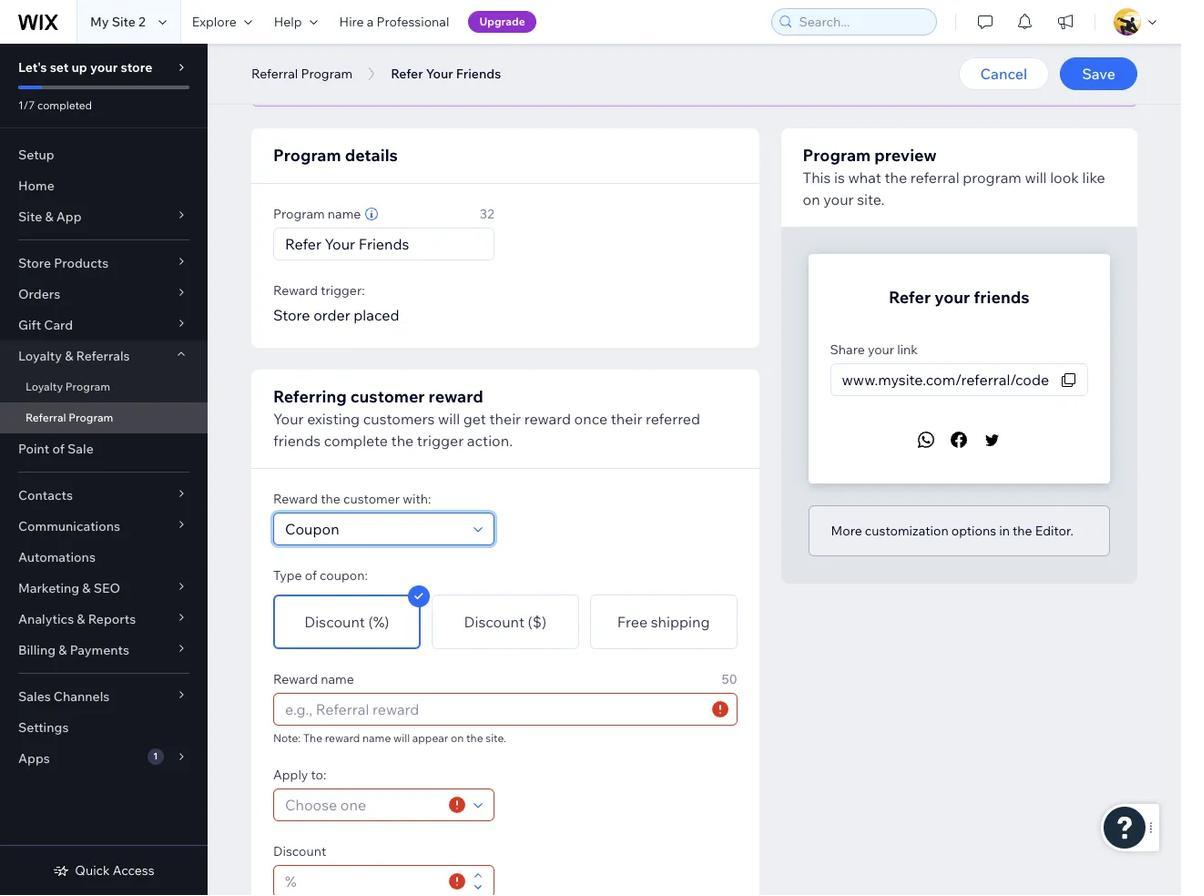 Task type: locate. For each thing, give the bounding box(es) containing it.
on right appear
[[451, 731, 464, 745]]

upgrade inside button
[[290, 67, 343, 84]]

2 vertical spatial friends
[[273, 432, 321, 450]]

0 horizontal spatial of
[[52, 441, 65, 457]]

analytics
[[18, 611, 74, 627]]

your down referring
[[273, 410, 304, 428]]

share your link
[[830, 341, 918, 358]]

0 vertical spatial your
[[426, 66, 453, 82]]

2 horizontal spatial site.
[[857, 190, 885, 209]]

1 horizontal spatial reward
[[429, 386, 483, 407]]

0 vertical spatial will
[[1025, 168, 1047, 187]]

referral for referral program link
[[25, 411, 66, 424]]

1 horizontal spatial to
[[714, 31, 727, 47]]

site & app
[[18, 209, 82, 225]]

to:
[[311, 767, 326, 783]]

0 vertical spatial reward
[[429, 386, 483, 407]]

referral program down need
[[251, 66, 353, 82]]

upgrade up let at the left top of page
[[479, 15, 525, 28]]

store products button
[[0, 248, 208, 279]]

name for reward name
[[321, 671, 354, 688]]

1 horizontal spatial customers
[[543, 31, 606, 47]]

refer up link
[[889, 287, 931, 308]]

the down preview
[[885, 168, 907, 187]]

referring customer reward your existing customers will get their reward once their referred friends complete the trigger action.
[[273, 386, 700, 450]]

0 vertical spatial referral program
[[251, 66, 353, 82]]

referral inside sidebar element
[[25, 411, 66, 424]]

refer for refer your friends
[[391, 66, 423, 82]]

& inside dropdown button
[[82, 580, 91, 596]]

loyalty inside "dropdown button"
[[18, 348, 62, 364]]

Share your link field
[[836, 364, 1055, 395]]

reward the customer with:
[[273, 491, 431, 507]]

reward for the
[[325, 731, 360, 745]]

0 horizontal spatial friends
[[273, 432, 321, 450]]

loyalty down gift card
[[18, 348, 62, 364]]

seo
[[94, 580, 120, 596]]

reward up order
[[273, 282, 318, 299]]

customer up reward the customer with: field
[[343, 491, 400, 507]]

your inside referring customer reward your existing customers will get their reward once their referred friends complete the trigger action.
[[273, 410, 304, 428]]

cancel button
[[959, 57, 1049, 90]]

name left appear
[[362, 731, 391, 745]]

analytics & reports button
[[0, 604, 208, 635]]

& right billing
[[59, 642, 67, 658]]

1 reward from the top
[[273, 282, 318, 299]]

a up business
[[367, 14, 374, 30]]

reward right the
[[325, 731, 360, 745]]

site inside popup button
[[18, 209, 42, 225]]

will inside 'program preview this is what the referral program will look like on your site.'
[[1025, 168, 1047, 187]]

save
[[1082, 65, 1116, 83]]

0 horizontal spatial your
[[273, 410, 304, 428]]

0 horizontal spatial reward
[[325, 731, 360, 745]]

discount for discount ($)
[[464, 613, 525, 631]]

2 reward from the top
[[273, 491, 318, 507]]

will left look
[[1025, 168, 1047, 187]]

reward for customer
[[429, 386, 483, 407]]

loyalty & referrals button
[[0, 341, 208, 372]]

&
[[45, 209, 53, 225], [65, 348, 73, 364], [82, 580, 91, 596], [77, 611, 85, 627], [59, 642, 67, 658]]

0 vertical spatial customers
[[543, 31, 606, 47]]

0 vertical spatial on
[[803, 190, 820, 209]]

0 vertical spatial reward
[[273, 282, 318, 299]]

marketing & seo
[[18, 580, 120, 596]]

discount left the ($)
[[464, 613, 525, 631]]

what
[[848, 168, 881, 187]]

referral inside button
[[251, 66, 298, 82]]

reward up note:
[[273, 671, 318, 688]]

upgrade now
[[290, 67, 374, 84]]

refer your friends
[[889, 287, 1030, 308]]

referral down you
[[251, 66, 298, 82]]

program preview this is what the referral program will look like on your site.
[[803, 145, 1105, 209]]

1/7 completed
[[18, 98, 92, 112]]

1 vertical spatial will
[[438, 410, 460, 428]]

0 vertical spatial refer
[[391, 66, 423, 82]]

loyalty down 'loyalty & referrals'
[[25, 380, 63, 393]]

will up the trigger
[[438, 410, 460, 428]]

1 horizontal spatial refer
[[889, 287, 931, 308]]

referral for referral program button
[[251, 66, 298, 82]]

1 vertical spatial reward
[[524, 410, 571, 428]]

& inside popup button
[[45, 209, 53, 225]]

0 vertical spatial site.
[[759, 31, 783, 47]]

1 vertical spatial upgrade
[[290, 67, 343, 84]]

0 vertical spatial name
[[328, 206, 361, 222]]

apply to:
[[273, 767, 326, 783]]

in
[[999, 523, 1010, 539]]

your inside sidebar element
[[90, 59, 118, 76]]

0 horizontal spatial refer
[[391, 66, 423, 82]]

billing & payments button
[[0, 635, 208, 666]]

friends inside referring customer reward your existing customers will get their reward once their referred friends complete the trigger action.
[[273, 432, 321, 450]]

customer up complete
[[350, 386, 425, 407]]

referral
[[251, 66, 298, 82], [25, 411, 66, 424]]

2 horizontal spatial reward
[[524, 410, 571, 428]]

cancel
[[980, 65, 1027, 83]]

Program name field
[[280, 229, 488, 260]]

0 vertical spatial upgrade
[[479, 15, 525, 28]]

& up "loyalty program"
[[65, 348, 73, 364]]

referral program button
[[242, 60, 362, 87]]

of right type
[[305, 567, 317, 584]]

you
[[274, 31, 296, 47]]

1 vertical spatial name
[[321, 671, 354, 688]]

& left seo
[[82, 580, 91, 596]]

program down program details
[[273, 206, 325, 222]]

referral program inside referral program button
[[251, 66, 353, 82]]

payments
[[70, 642, 129, 658]]

refer down vip/elite
[[391, 66, 423, 82]]

0 vertical spatial store
[[18, 255, 51, 271]]

2 to from the left
[[714, 31, 727, 47]]

referring
[[273, 386, 347, 407]]

once
[[574, 410, 608, 428]]

1 horizontal spatial store
[[273, 306, 310, 324]]

1 vertical spatial store
[[273, 306, 310, 324]]

reward
[[273, 282, 318, 299], [273, 491, 318, 507], [273, 671, 318, 688]]

will left appear
[[393, 731, 410, 745]]

free shipping
[[617, 613, 710, 631]]

Apply to: field
[[280, 790, 443, 820]]

site. inside 'program preview this is what the referral program will look like on your site.'
[[857, 190, 885, 209]]

your down vip/elite
[[426, 66, 453, 82]]

your inside button
[[426, 66, 453, 82]]

discount ($)
[[464, 613, 547, 631]]

name down discount (%)
[[321, 671, 354, 688]]

store inside popup button
[[18, 255, 51, 271]]

loyalty for loyalty & referrals
[[18, 348, 62, 364]]

Reward the customer with: field
[[280, 514, 468, 545]]

2 vertical spatial reward
[[325, 731, 360, 745]]

loyalty
[[18, 348, 62, 364], [25, 380, 63, 393]]

my site 2
[[90, 14, 146, 30]]

reward up get
[[429, 386, 483, 407]]

on inside 'program preview this is what the referral program will look like on your site.'
[[803, 190, 820, 209]]

0 horizontal spatial referral
[[25, 411, 66, 424]]

program up sale
[[69, 411, 113, 424]]

note:
[[273, 731, 301, 745]]

is
[[834, 168, 845, 187]]

upgrade for upgrade now
[[290, 67, 343, 84]]

automations
[[18, 549, 96, 566]]

upgrade inside button
[[479, 15, 525, 28]]

& left reports
[[77, 611, 85, 627]]

0 horizontal spatial site.
[[486, 731, 506, 745]]

1 horizontal spatial friends
[[670, 31, 712, 47]]

1 vertical spatial of
[[305, 567, 317, 584]]

1 vertical spatial reward
[[273, 491, 318, 507]]

store up orders at the left top
[[18, 255, 51, 271]]

1 vertical spatial refer
[[889, 287, 931, 308]]

reward trigger: store order placed
[[273, 282, 399, 324]]

their for a
[[639, 31, 667, 47]]

customers left refer
[[543, 31, 606, 47]]

2 horizontal spatial will
[[1025, 168, 1047, 187]]

1 vertical spatial a
[[332, 31, 339, 47]]

name up program name field
[[328, 206, 361, 222]]

store left order
[[273, 306, 310, 324]]

on down this
[[803, 190, 820, 209]]

their
[[639, 31, 667, 47], [489, 410, 521, 428], [611, 410, 642, 428]]

2 vertical spatial will
[[393, 731, 410, 745]]

1 horizontal spatial of
[[305, 567, 317, 584]]

program up is
[[803, 145, 871, 166]]

the right in
[[1013, 523, 1032, 539]]

0 horizontal spatial referral program
[[25, 411, 113, 424]]

marketing
[[18, 580, 79, 596]]

1 horizontal spatial site.
[[759, 31, 783, 47]]

32
[[480, 206, 494, 222]]

0 vertical spatial site
[[112, 14, 136, 30]]

program name
[[273, 206, 361, 222]]

1 horizontal spatial upgrade
[[479, 15, 525, 28]]

look
[[1050, 168, 1079, 187]]

1 vertical spatial customers
[[363, 410, 435, 428]]

site left the 2
[[112, 14, 136, 30]]

automations link
[[0, 542, 208, 573]]

referred
[[646, 410, 700, 428]]

0 horizontal spatial upgrade
[[290, 67, 343, 84]]

friends
[[670, 31, 712, 47], [974, 287, 1030, 308], [273, 432, 321, 450]]

site
[[112, 14, 136, 30], [18, 209, 42, 225]]

need
[[299, 31, 329, 47]]

0 vertical spatial friends
[[670, 31, 712, 47]]

channels
[[54, 688, 110, 705]]

1 vertical spatial your
[[273, 410, 304, 428]]

hire a professional link
[[328, 0, 460, 44]]

referral up point of sale
[[25, 411, 66, 424]]

1 vertical spatial loyalty
[[25, 380, 63, 393]]

0 vertical spatial of
[[52, 441, 65, 457]]

(%)
[[368, 613, 389, 631]]

of inside "link"
[[52, 441, 65, 457]]

1 vertical spatial friends
[[974, 287, 1030, 308]]

1 horizontal spatial will
[[438, 410, 460, 428]]

type of coupon:
[[273, 567, 368, 584]]

0 vertical spatial customer
[[350, 386, 425, 407]]

0 horizontal spatial customers
[[363, 410, 435, 428]]

& for billing
[[59, 642, 67, 658]]

customer inside referring customer reward your existing customers will get their reward once their referred friends complete the trigger action.
[[350, 386, 425, 407]]

quick access
[[75, 862, 154, 879]]

their right once
[[611, 410, 642, 428]]

program down need
[[301, 66, 353, 82]]

1 vertical spatial on
[[451, 731, 464, 745]]

refer inside button
[[391, 66, 423, 82]]

customers inside referring customer reward your existing customers will get their reward once their referred friends complete the trigger action.
[[363, 410, 435, 428]]

referral program inside referral program link
[[25, 411, 113, 424]]

their right refer
[[639, 31, 667, 47]]

marketing & seo button
[[0, 573, 208, 604]]

2 vertical spatial name
[[362, 731, 391, 745]]

refer
[[391, 66, 423, 82], [889, 287, 931, 308]]

2 vertical spatial reward
[[273, 671, 318, 688]]

customers
[[543, 31, 606, 47], [363, 410, 435, 428]]

site down home
[[18, 209, 42, 225]]

1 horizontal spatial a
[[367, 14, 374, 30]]

1 vertical spatial referral program
[[25, 411, 113, 424]]

1 horizontal spatial referral
[[251, 66, 298, 82]]

reward left once
[[524, 410, 571, 428]]

action.
[[467, 432, 513, 450]]

1 vertical spatial referral
[[25, 411, 66, 424]]

site & app button
[[0, 201, 208, 232]]

refer your friends button
[[382, 60, 510, 87]]

program details
[[273, 145, 398, 166]]

gift card
[[18, 317, 73, 333]]

refer your friends
[[391, 66, 501, 82]]

referral program down "loyalty program"
[[25, 411, 113, 424]]

0 horizontal spatial to
[[480, 31, 493, 47]]

& left app
[[45, 209, 53, 225]]

a right need
[[332, 31, 339, 47]]

gift card button
[[0, 310, 208, 341]]

upgrade
[[479, 15, 525, 28], [290, 67, 343, 84]]

& inside "dropdown button"
[[65, 348, 73, 364]]

Search... field
[[794, 9, 931, 35]]

reward inside 'reward trigger: store order placed'
[[273, 282, 318, 299]]

reward up type
[[273, 491, 318, 507]]

of left sale
[[52, 441, 65, 457]]

0 vertical spatial loyalty
[[18, 348, 62, 364]]

($)
[[528, 613, 547, 631]]

quick access button
[[53, 862, 154, 879]]

discount
[[304, 613, 365, 631], [464, 613, 525, 631], [273, 843, 326, 860]]

1 horizontal spatial on
[[803, 190, 820, 209]]

upgrade down need
[[290, 67, 343, 84]]

sidebar element
[[0, 44, 208, 895]]

discount left (%)
[[304, 613, 365, 631]]

referral
[[910, 168, 959, 187]]

customers up the trigger
[[363, 410, 435, 428]]

0 horizontal spatial store
[[18, 255, 51, 271]]

1 vertical spatial site
[[18, 209, 42, 225]]

the left the trigger
[[391, 432, 414, 450]]

1 horizontal spatial your
[[426, 66, 453, 82]]

loyalty & referrals
[[18, 348, 130, 364]]

placed
[[354, 306, 399, 324]]

help
[[274, 14, 302, 30]]

0 vertical spatial a
[[367, 14, 374, 30]]

0 vertical spatial referral
[[251, 66, 298, 82]]

1 horizontal spatial referral program
[[251, 66, 353, 82]]

store inside 'reward trigger: store order placed'
[[273, 306, 310, 324]]

0 horizontal spatial site
[[18, 209, 42, 225]]

1 vertical spatial site.
[[857, 190, 885, 209]]



Task type: vqa. For each thing, say whether or not it's contained in the screenshot.
Upgrade to the bottom
yes



Task type: describe. For each thing, give the bounding box(es) containing it.
analytics & reports
[[18, 611, 136, 627]]

Reward name field
[[280, 694, 706, 725]]

loyalty program
[[25, 380, 110, 393]]

now
[[346, 67, 374, 84]]

refer for refer your friends
[[889, 287, 931, 308]]

0 horizontal spatial a
[[332, 31, 339, 47]]

point of sale link
[[0, 433, 208, 464]]

1 horizontal spatial site
[[112, 14, 136, 30]]

& for marketing
[[82, 580, 91, 596]]

3 reward from the top
[[273, 671, 318, 688]]

home link
[[0, 170, 208, 201]]

discount up %
[[273, 843, 326, 860]]

hire a professional
[[339, 14, 449, 30]]

orders
[[18, 286, 60, 302]]

apps
[[18, 750, 50, 767]]

referrals
[[76, 348, 130, 364]]

& for loyalty
[[65, 348, 73, 364]]

their for reward
[[611, 410, 642, 428]]

existing
[[307, 410, 360, 428]]

referral program for referral program link
[[25, 411, 113, 424]]

get
[[463, 410, 486, 428]]

name for program name
[[328, 206, 361, 222]]

referral program for referral program button
[[251, 66, 353, 82]]

their up "action."
[[489, 410, 521, 428]]

upgrade for upgrade
[[479, 15, 525, 28]]

contacts
[[18, 487, 73, 504]]

program inside 'program preview this is what the referral program will look like on your site.'
[[803, 145, 871, 166]]

note: the reward name will appear on the site.
[[273, 731, 506, 745]]

shipping
[[651, 613, 710, 631]]

point
[[18, 441, 49, 457]]

hire
[[339, 14, 364, 30]]

the inside 'program preview this is what the referral program will look like on your site.'
[[885, 168, 907, 187]]

link
[[897, 341, 918, 358]]

completed
[[37, 98, 92, 112]]

billing & payments
[[18, 642, 129, 658]]

options
[[951, 523, 996, 539]]

the
[[303, 731, 322, 745]]

professional
[[377, 14, 449, 30]]

2 vertical spatial site.
[[486, 731, 506, 745]]

loyalty for loyalty program
[[25, 380, 63, 393]]

reports
[[88, 611, 136, 627]]

with:
[[403, 491, 431, 507]]

upgrade button
[[468, 11, 536, 33]]

1 to from the left
[[480, 31, 493, 47]]

0 horizontal spatial on
[[451, 731, 464, 745]]

let
[[496, 31, 511, 47]]

the inside referring customer reward your existing customers will get their reward once their referred friends complete the trigger action.
[[391, 432, 414, 450]]

products
[[54, 255, 109, 271]]

refer
[[609, 31, 637, 47]]

communications button
[[0, 511, 208, 542]]

reward for store
[[273, 282, 318, 299]]

more
[[831, 523, 862, 539]]

sale
[[67, 441, 94, 457]]

sales channels button
[[0, 681, 208, 712]]

reward for customer
[[273, 491, 318, 507]]

apply
[[273, 767, 308, 783]]

loyalty program link
[[0, 372, 208, 403]]

program down 'loyalty & referrals'
[[65, 380, 110, 393]]

let's
[[18, 59, 47, 76]]

let's set up your store
[[18, 59, 152, 76]]

point of sale
[[18, 441, 94, 457]]

order
[[313, 306, 350, 324]]

Discount text field
[[296, 866, 443, 895]]

friends
[[456, 66, 501, 82]]

your inside 'program preview this is what the referral program will look like on your site.'
[[823, 190, 854, 209]]

you need a business vip/elite plan to let your customers refer their friends to your site.
[[274, 31, 783, 47]]

will inside referring customer reward your existing customers will get their reward once their referred friends complete the trigger action.
[[438, 410, 460, 428]]

1 vertical spatial customer
[[343, 491, 400, 507]]

50
[[722, 671, 737, 688]]

1/7
[[18, 98, 35, 112]]

customization
[[865, 523, 949, 539]]

vip/elite
[[398, 31, 449, 47]]

save button
[[1060, 57, 1137, 90]]

the up reward the customer with: field
[[321, 491, 340, 507]]

sales channels
[[18, 688, 110, 705]]

access
[[113, 862, 154, 879]]

home
[[18, 178, 54, 194]]

this
[[803, 168, 831, 187]]

preview
[[874, 145, 937, 166]]

share
[[830, 341, 865, 358]]

program
[[963, 168, 1022, 187]]

complete
[[324, 432, 388, 450]]

discount for discount (%)
[[304, 613, 365, 631]]

appear
[[412, 731, 448, 745]]

2
[[138, 14, 146, 30]]

free
[[617, 613, 648, 631]]

up
[[71, 59, 87, 76]]

& for analytics
[[77, 611, 85, 627]]

referral program link
[[0, 403, 208, 433]]

sales
[[18, 688, 51, 705]]

of for coupon:
[[305, 567, 317, 584]]

details
[[345, 145, 398, 166]]

program up program name
[[273, 145, 341, 166]]

0 horizontal spatial will
[[393, 731, 410, 745]]

app
[[56, 209, 82, 225]]

1
[[153, 750, 158, 762]]

upgrade now button
[[274, 62, 390, 89]]

program inside button
[[301, 66, 353, 82]]

& for site
[[45, 209, 53, 225]]

editor.
[[1035, 523, 1073, 539]]

%
[[285, 872, 296, 891]]

setup link
[[0, 139, 208, 170]]

setup
[[18, 147, 54, 163]]

2 horizontal spatial friends
[[974, 287, 1030, 308]]

more customization options in the editor.
[[831, 523, 1073, 539]]

of for sale
[[52, 441, 65, 457]]

the down reward name field at the bottom of page
[[466, 731, 483, 745]]

contacts button
[[0, 480, 208, 511]]



